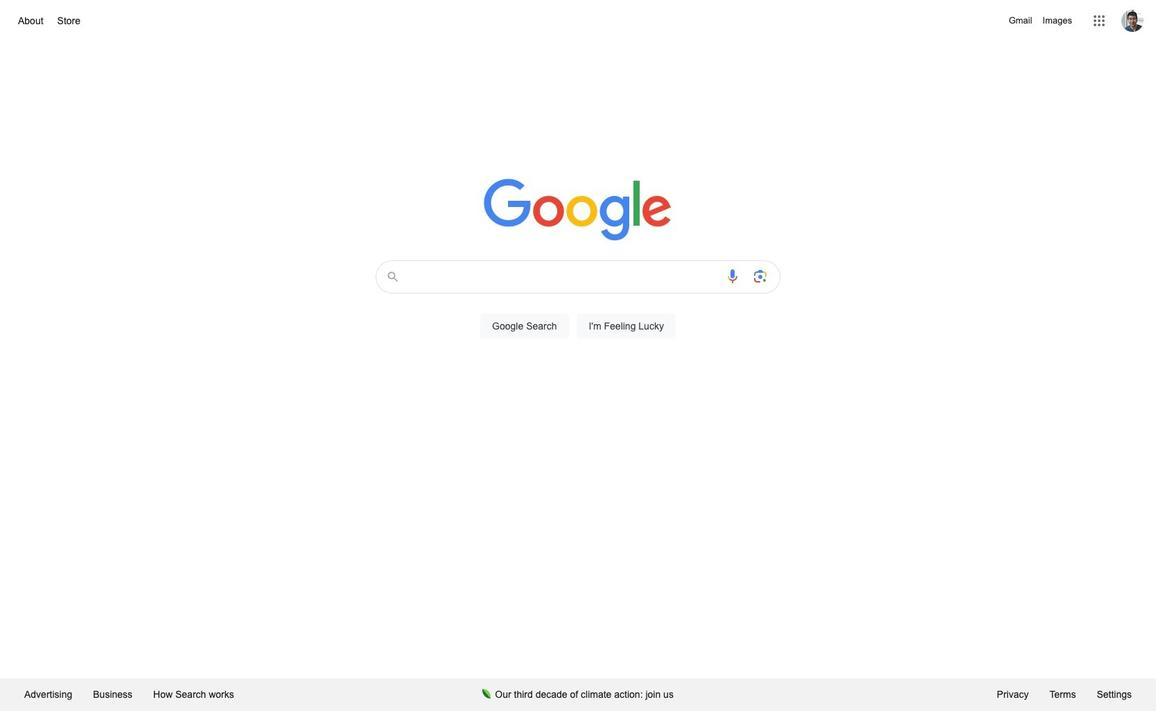 Task type: locate. For each thing, give the bounding box(es) containing it.
search by image image
[[752, 268, 769, 285]]

search by voice image
[[724, 268, 741, 285]]

None search field
[[14, 256, 1142, 355]]



Task type: vqa. For each thing, say whether or not it's contained in the screenshot.
Search by image
yes



Task type: describe. For each thing, give the bounding box(es) containing it.
google image
[[484, 179, 672, 243]]



